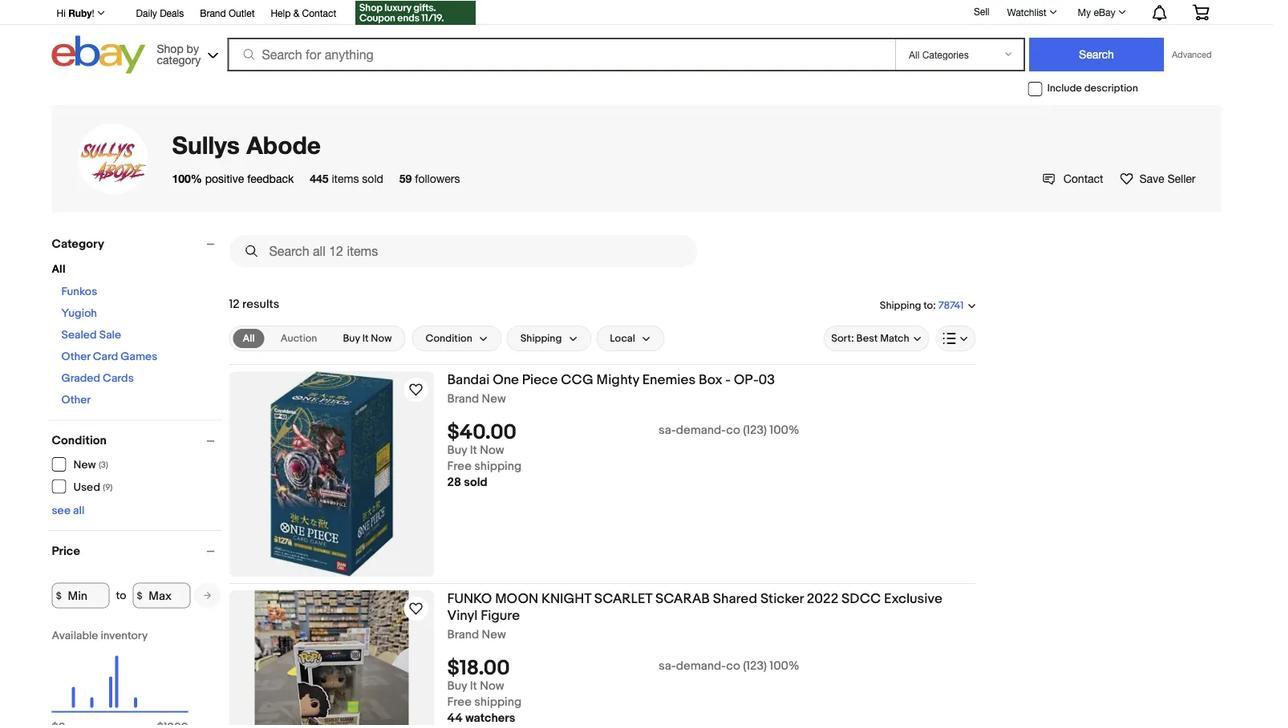 Task type: locate. For each thing, give the bounding box(es) containing it.
all funkos yugioh sealed sale other card games graded cards other
[[52, 263, 157, 407]]

now inside sa-demand-co (123) 100% buy it now free shipping 28 sold
[[480, 444, 505, 458]]

demand- inside sa-demand-co (123) 100% buy it now free shipping
[[677, 660, 727, 674]]

all
[[52, 263, 65, 277], [243, 332, 255, 345]]

all down 12 results
[[243, 332, 255, 345]]

1 free from the top
[[448, 460, 472, 474]]

100% down '03' at the right bottom
[[770, 424, 800, 438]]

1 $ from the left
[[56, 590, 62, 602]]

ruby
[[68, 7, 92, 18]]

1 horizontal spatial shipping
[[880, 299, 922, 312]]

None submit
[[1030, 38, 1165, 71]]

(123) inside sa-demand-co (123) 100% buy it now free shipping
[[744, 660, 767, 674]]

it down vinyl
[[470, 680, 477, 694]]

other down sealed
[[61, 350, 90, 364]]

1 vertical spatial all
[[243, 332, 255, 345]]

bandai one piece ccg mighty enemies box - op-03 heading
[[448, 372, 776, 389]]

condition button up the (3)
[[52, 434, 222, 448]]

match
[[881, 333, 910, 345]]

12 results
[[229, 297, 280, 311]]

shipping up piece
[[521, 333, 562, 345]]

it down bandai
[[470, 444, 477, 458]]

1 horizontal spatial sold
[[464, 476, 488, 490]]

new
[[482, 392, 506, 407], [73, 459, 96, 472], [482, 628, 506, 643]]

2 shipping from the top
[[475, 696, 522, 710]]

all for all funkos yugioh sealed sale other card games graded cards other
[[52, 263, 65, 277]]

2 free from the top
[[448, 696, 472, 710]]

100% left positive
[[172, 172, 202, 185]]

other down graded
[[61, 394, 91, 407]]

co inside sa-demand-co (123) 100% buy it now free shipping 28 sold
[[727, 424, 741, 438]]

0 horizontal spatial shipping
[[521, 333, 562, 345]]

2 vertical spatial now
[[480, 680, 505, 694]]

0 vertical spatial free
[[448, 460, 472, 474]]

1 sa- from the top
[[659, 424, 677, 438]]

0 vertical spatial new
[[482, 392, 506, 407]]

0 vertical spatial all
[[52, 263, 65, 277]]

save seller button
[[1120, 170, 1196, 187]]

exclusive
[[885, 591, 943, 608]]

2 vertical spatial new
[[482, 628, 506, 643]]

contact
[[302, 7, 337, 18], [1064, 172, 1104, 185]]

watchlist link
[[999, 2, 1065, 22]]

$ for minimum value in $ text box
[[56, 590, 62, 602]]

(3)
[[99, 460, 108, 471]]

to inside shipping to : 78741
[[924, 299, 934, 312]]

0 vertical spatial shipping
[[475, 460, 522, 474]]

0 horizontal spatial condition
[[52, 434, 107, 448]]

$ up inventory
[[137, 590, 143, 602]]

one
[[493, 372, 519, 389]]

funko
[[448, 591, 492, 608]]

2 co from the top
[[727, 660, 741, 674]]

all up funkos
[[52, 263, 65, 277]]

(123) down the op-
[[744, 424, 767, 438]]

100%
[[172, 172, 202, 185], [770, 424, 800, 438], [770, 660, 800, 674]]

0 horizontal spatial sold
[[362, 172, 384, 185]]

card
[[93, 350, 118, 364]]

it inside 'link'
[[363, 333, 369, 345]]

condition
[[426, 333, 473, 345], [52, 434, 107, 448]]

sa- for $40.00
[[659, 424, 677, 438]]

it inside sa-demand-co (123) 100% buy it now free shipping
[[470, 680, 477, 694]]

1 other from the top
[[61, 350, 90, 364]]

(123) down shared
[[744, 660, 767, 674]]

sdcc
[[842, 591, 882, 608]]

2 sa- from the top
[[659, 660, 677, 674]]

1 horizontal spatial $
[[137, 590, 143, 602]]

condition up new (3)
[[52, 434, 107, 448]]

contact link
[[1043, 172, 1104, 185]]

brand down bandai
[[448, 392, 479, 407]]

buy up 28
[[448, 444, 468, 458]]

1 horizontal spatial contact
[[1064, 172, 1104, 185]]

contact right &
[[302, 7, 337, 18]]

brand left the outlet
[[200, 7, 226, 18]]

it for $18.00
[[470, 680, 477, 694]]

Search all 12 items field
[[229, 235, 698, 267]]

sold inside sa-demand-co (123) 100% buy it now free shipping 28 sold
[[464, 476, 488, 490]]

0 horizontal spatial to
[[116, 589, 126, 603]]

0 vertical spatial shipping
[[880, 299, 922, 312]]

shipping inside sa-demand-co (123) 100% buy it now free shipping
[[475, 696, 522, 710]]

100% inside sa-demand-co (123) 100% buy it now free shipping 28 sold
[[770, 424, 800, 438]]

co for $40.00
[[727, 424, 741, 438]]

1 horizontal spatial all
[[243, 332, 255, 345]]

shipping up 'match'
[[880, 299, 922, 312]]

other
[[61, 350, 90, 364], [61, 394, 91, 407]]

contact inside help & contact 'link'
[[302, 7, 337, 18]]

buy for $18.00
[[448, 680, 468, 694]]

0 horizontal spatial condition button
[[52, 434, 222, 448]]

buy inside sa-demand-co (123) 100% buy it now free shipping 28 sold
[[448, 444, 468, 458]]

0 vertical spatial to
[[924, 299, 934, 312]]

12
[[229, 297, 240, 311]]

free up 28
[[448, 460, 472, 474]]

2 (123) from the top
[[744, 660, 767, 674]]

1 demand- from the top
[[677, 424, 727, 438]]

condition for bottommost the condition dropdown button
[[52, 434, 107, 448]]

100% down sticker on the right bottom of the page
[[770, 660, 800, 674]]

main content containing $40.00
[[229, 229, 977, 726]]

sold right items
[[362, 172, 384, 185]]

condition up bandai
[[426, 333, 473, 345]]

sell link
[[967, 6, 997, 17]]

0 horizontal spatial contact
[[302, 7, 337, 18]]

condition inside dropdown button
[[426, 333, 473, 345]]

inventory
[[101, 630, 148, 643]]

sa- down enemies
[[659, 424, 677, 438]]

watch bandai one piece ccg mighty enemies box - op-03 image
[[407, 381, 426, 400]]

1 vertical spatial shipping
[[521, 333, 562, 345]]

items
[[332, 172, 359, 185]]

contact left the save
[[1064, 172, 1104, 185]]

demand- down bandai one piece ccg mighty enemies box - op-03 link
[[677, 424, 727, 438]]

buy down vinyl
[[448, 680, 468, 694]]

1 vertical spatial buy
[[448, 444, 468, 458]]

0 vertical spatial other
[[61, 350, 90, 364]]

1 vertical spatial it
[[470, 444, 477, 458]]

1 vertical spatial condition
[[52, 434, 107, 448]]

buy
[[343, 333, 360, 345], [448, 444, 468, 458], [448, 680, 468, 694]]

co down -
[[727, 424, 741, 438]]

0 vertical spatial brand
[[200, 7, 226, 18]]

it for $40.00
[[470, 444, 477, 458]]

demand- down funko moon knight scarlet scarab shared sticker 2022 sdcc exclusive vinyl figure brand new
[[677, 660, 727, 674]]

1 vertical spatial free
[[448, 696, 472, 710]]

funkos
[[61, 285, 97, 299]]

1 vertical spatial brand
[[448, 392, 479, 407]]

0 vertical spatial condition
[[426, 333, 473, 345]]

0 horizontal spatial all
[[52, 263, 65, 277]]

demand-
[[677, 424, 727, 438], [677, 660, 727, 674]]

(123)
[[744, 424, 767, 438], [744, 660, 767, 674]]

sealed
[[61, 329, 97, 342]]

1 vertical spatial sold
[[464, 476, 488, 490]]

scarab
[[656, 591, 710, 608]]

it
[[363, 333, 369, 345], [470, 444, 477, 458], [470, 680, 477, 694]]

watch funko moon knight scarlet scarab shared sticker 2022 sdcc exclusive vinyl figure image
[[407, 600, 426, 619]]

sa- inside sa-demand-co (123) 100% buy it now free shipping
[[659, 660, 677, 674]]

now for $18.00
[[480, 680, 505, 694]]

1 horizontal spatial condition
[[426, 333, 473, 345]]

shipping inside shipping dropdown button
[[521, 333, 562, 345]]

0 vertical spatial co
[[727, 424, 741, 438]]

$ up available
[[56, 590, 62, 602]]

1 vertical spatial (123)
[[744, 660, 767, 674]]

1 (123) from the top
[[744, 424, 767, 438]]

auction link
[[271, 329, 327, 348]]

brand inside funko moon knight scarlet scarab shared sticker 2022 sdcc exclusive vinyl figure brand new
[[448, 628, 479, 643]]

new inside funko moon knight scarlet scarab shared sticker 2022 sdcc exclusive vinyl figure brand new
[[482, 628, 506, 643]]

category button
[[52, 237, 222, 251]]

co down funko moon knight scarlet scarab shared sticker 2022 sdcc exclusive vinyl figure link
[[727, 660, 741, 674]]

moon
[[495, 591, 539, 608]]

1 vertical spatial contact
[[1064, 172, 1104, 185]]

shipping down $18.00
[[475, 696, 522, 710]]

sa-
[[659, 424, 677, 438], [659, 660, 677, 674]]

sa- inside sa-demand-co (123) 100% buy it now free shipping 28 sold
[[659, 424, 677, 438]]

to left 78741
[[924, 299, 934, 312]]

sold right 28
[[464, 476, 488, 490]]

1 vertical spatial to
[[116, 589, 126, 603]]

free inside sa-demand-co (123) 100% buy it now free shipping
[[448, 696, 472, 710]]

$18.00
[[448, 657, 510, 682]]

shipping inside shipping to : 78741
[[880, 299, 922, 312]]

other link
[[61, 394, 91, 407]]

demand- inside sa-demand-co (123) 100% buy it now free shipping 28 sold
[[677, 424, 727, 438]]

1 horizontal spatial condition button
[[412, 326, 502, 352]]

brand down vinyl
[[448, 628, 479, 643]]

now inside sa-demand-co (123) 100% buy it now free shipping
[[480, 680, 505, 694]]

all inside main content
[[243, 332, 255, 345]]

condition button up bandai
[[412, 326, 502, 352]]

to left maximum value in $ text field
[[116, 589, 126, 603]]

sealed sale link
[[61, 329, 121, 342]]

co inside sa-demand-co (123) 100% buy it now free shipping
[[727, 660, 741, 674]]

new down the figure at left
[[482, 628, 506, 643]]

free down $18.00
[[448, 696, 472, 710]]

0 vertical spatial 100%
[[172, 172, 202, 185]]

games
[[121, 350, 157, 364]]

0 vertical spatial buy
[[343, 333, 360, 345]]

new down 'one' at bottom left
[[482, 392, 506, 407]]

0 horizontal spatial $
[[56, 590, 62, 602]]

my ebay link
[[1070, 2, 1134, 22]]

1 vertical spatial co
[[727, 660, 741, 674]]

sa- down funko moon knight scarlet scarab shared sticker 2022 sdcc exclusive vinyl figure brand new
[[659, 660, 677, 674]]

1 vertical spatial other
[[61, 394, 91, 407]]

2 vertical spatial buy
[[448, 680, 468, 694]]

2 vertical spatial brand
[[448, 628, 479, 643]]

condition button
[[412, 326, 502, 352], [52, 434, 222, 448]]

best
[[857, 333, 878, 345]]

1 vertical spatial 100%
[[770, 424, 800, 438]]

1 shipping from the top
[[475, 460, 522, 474]]

it right auction link
[[363, 333, 369, 345]]

0 vertical spatial demand-
[[677, 424, 727, 438]]

price
[[52, 544, 80, 559]]

Search for anything text field
[[230, 39, 893, 70]]

advanced
[[1173, 49, 1213, 60]]

2 vertical spatial 100%
[[770, 660, 800, 674]]

my
[[1079, 6, 1092, 18]]

0 vertical spatial it
[[363, 333, 369, 345]]

brand inside bandai one piece ccg mighty enemies box - op-03 brand new
[[448, 392, 479, 407]]

buy inside sa-demand-co (123) 100% buy it now free shipping
[[448, 680, 468, 694]]

2 $ from the left
[[137, 590, 143, 602]]

free inside sa-demand-co (123) 100% buy it now free shipping 28 sold
[[448, 460, 472, 474]]

shipping down $40.00
[[475, 460, 522, 474]]

auction
[[281, 333, 317, 345]]

100% for $40.00
[[770, 424, 800, 438]]

all
[[73, 504, 85, 518]]

1 vertical spatial now
[[480, 444, 505, 458]]

(123) inside sa-demand-co (123) 100% buy it now free shipping 28 sold
[[744, 424, 767, 438]]

new left the (3)
[[73, 459, 96, 472]]

sale
[[99, 329, 121, 342]]

shop by category
[[157, 42, 201, 66]]

1 vertical spatial shipping
[[475, 696, 522, 710]]

0 vertical spatial sa-
[[659, 424, 677, 438]]

sa-demand-co (123) 100% buy it now free shipping
[[448, 660, 800, 710]]

sullys
[[172, 130, 240, 159]]

all link
[[233, 329, 265, 348]]

100% inside sa-demand-co (123) 100% buy it now free shipping
[[770, 660, 800, 674]]

help & contact link
[[271, 5, 337, 22]]

2 vertical spatial it
[[470, 680, 477, 694]]

0 vertical spatial (123)
[[744, 424, 767, 438]]

all for all
[[243, 332, 255, 345]]

include
[[1048, 82, 1083, 95]]

1 vertical spatial sa-
[[659, 660, 677, 674]]

buy right auction
[[343, 333, 360, 345]]

0 vertical spatial contact
[[302, 7, 337, 18]]

all inside the "all funkos yugioh sealed sale other card games graded cards other"
[[52, 263, 65, 277]]

main content
[[229, 229, 977, 726]]

0 vertical spatial now
[[371, 333, 392, 345]]

2 demand- from the top
[[677, 660, 727, 674]]

contact inside contact link
[[1064, 172, 1104, 185]]

1 vertical spatial demand-
[[677, 660, 727, 674]]

buy it now link
[[333, 329, 402, 348]]

$
[[56, 590, 62, 602], [137, 590, 143, 602]]

knight
[[542, 591, 592, 608]]

1 co from the top
[[727, 424, 741, 438]]

shipping inside sa-demand-co (123) 100% buy it now free shipping 28 sold
[[475, 460, 522, 474]]

graph of available inventory between $0 and $1000+ image
[[52, 630, 188, 726]]

it inside sa-demand-co (123) 100% buy it now free shipping 28 sold
[[470, 444, 477, 458]]

see all
[[52, 504, 85, 518]]

available
[[52, 630, 98, 643]]

used (9)
[[73, 481, 113, 494]]

1 horizontal spatial to
[[924, 299, 934, 312]]



Task type: vqa. For each thing, say whether or not it's contained in the screenshot.
Watching
no



Task type: describe. For each thing, give the bounding box(es) containing it.
sullys abode image
[[77, 124, 148, 194]]

buy it now
[[343, 333, 392, 345]]

&
[[294, 7, 300, 18]]

buy inside 'link'
[[343, 333, 360, 345]]

abode
[[247, 130, 321, 159]]

listing options selector. list view selected. image
[[944, 332, 969, 345]]

$ for maximum value in $ text field
[[137, 590, 143, 602]]

buy for $40.00
[[448, 444, 468, 458]]

demand- for $18.00
[[677, 660, 727, 674]]

advanced link
[[1165, 39, 1221, 71]]

sort: best match button
[[825, 326, 930, 352]]

sort: best match
[[832, 333, 910, 345]]

feedback
[[247, 172, 294, 185]]

(123) for $40.00
[[744, 424, 767, 438]]

sticker
[[761, 591, 804, 608]]

All selected text field
[[243, 332, 255, 346]]

28
[[448, 476, 461, 490]]

2 other from the top
[[61, 394, 91, 407]]

Maximum Value in $ text field
[[133, 583, 191, 609]]

my ebay
[[1079, 6, 1116, 18]]

vinyl
[[448, 608, 478, 625]]

include description
[[1048, 82, 1139, 95]]

funko moon knight scarlet scarab shared sticker 2022 sdcc exclusive vinyl figure link
[[448, 591, 977, 628]]

new (3)
[[73, 459, 108, 472]]

get the coupon image
[[356, 1, 476, 25]]

box
[[699, 372, 723, 389]]

0 vertical spatial condition button
[[412, 326, 502, 352]]

sa- for $18.00
[[659, 660, 677, 674]]

yugioh
[[61, 307, 97, 321]]

price button
[[52, 544, 222, 559]]

co for $18.00
[[727, 660, 741, 674]]

shipping to : 78741
[[880, 299, 965, 312]]

yugioh link
[[61, 307, 97, 321]]

free for $18.00
[[448, 696, 472, 710]]

shop
[[157, 42, 184, 55]]

save
[[1140, 172, 1165, 185]]

description
[[1085, 82, 1139, 95]]

59 followers
[[400, 172, 460, 185]]

ccg
[[561, 372, 594, 389]]

available inventory
[[52, 630, 148, 643]]

1 vertical spatial new
[[73, 459, 96, 472]]

see all button
[[52, 504, 85, 518]]

(123) for $18.00
[[744, 660, 767, 674]]

2022
[[807, 591, 839, 608]]

Minimum Value in $ text field
[[52, 583, 110, 609]]

$40.00
[[448, 421, 517, 446]]

category
[[52, 237, 104, 251]]

outlet
[[229, 7, 255, 18]]

by
[[187, 42, 199, 55]]

sullys abode link
[[172, 130, 321, 159]]

funko moon knight scarlet scarab shared sticker 2022 sdcc exclusive vinyl figure image
[[255, 591, 409, 726]]

enemies
[[643, 372, 696, 389]]

-
[[726, 372, 731, 389]]

funko moon knight scarlet scarab shared sticker 2022 sdcc exclusive vinyl figure heading
[[448, 591, 943, 625]]

mighty
[[597, 372, 640, 389]]

local button
[[597, 326, 665, 352]]

ebay
[[1094, 6, 1116, 18]]

78741
[[939, 300, 965, 312]]

bandai one piece ccg mighty enemies box - op-03 link
[[448, 372, 977, 392]]

03
[[759, 372, 776, 389]]

your shopping cart image
[[1192, 4, 1211, 20]]

1 vertical spatial condition button
[[52, 434, 222, 448]]

figure
[[481, 608, 520, 625]]

watchlist
[[1008, 6, 1047, 18]]

op-
[[734, 372, 759, 389]]

daily deals link
[[136, 5, 184, 22]]

shipping for $40.00
[[475, 460, 522, 474]]

hi
[[57, 7, 66, 18]]

used
[[73, 481, 100, 494]]

none submit inside shop by category banner
[[1030, 38, 1165, 71]]

bandai one piece ccg mighty enemies box - op-03 image
[[229, 372, 435, 577]]

shipping button
[[507, 326, 592, 352]]

help & contact
[[271, 7, 337, 18]]

see
[[52, 504, 71, 518]]

graded cards link
[[61, 372, 134, 386]]

shipping for shipping
[[521, 333, 562, 345]]

condition for topmost the condition dropdown button
[[426, 333, 473, 345]]

shop by category button
[[150, 36, 222, 70]]

results
[[242, 297, 280, 311]]

positive
[[205, 172, 244, 185]]

!
[[92, 7, 94, 18]]

category
[[157, 53, 201, 66]]

funko moon knight scarlet scarab shared sticker 2022 sdcc exclusive vinyl figure brand new
[[448, 591, 943, 643]]

now inside 'link'
[[371, 333, 392, 345]]

shared
[[713, 591, 758, 608]]

shop by category banner
[[48, 0, 1222, 78]]

cards
[[103, 372, 134, 386]]

(9)
[[103, 482, 113, 493]]

now for $40.00
[[480, 444, 505, 458]]

account navigation
[[48, 0, 1222, 27]]

funkos link
[[61, 285, 97, 299]]

save seller
[[1140, 172, 1196, 185]]

daily deals
[[136, 7, 184, 18]]

59
[[400, 172, 412, 185]]

free for $40.00
[[448, 460, 472, 474]]

seller
[[1168, 172, 1196, 185]]

demand- for $40.00
[[677, 424, 727, 438]]

new inside bandai one piece ccg mighty enemies box - op-03 brand new
[[482, 392, 506, 407]]

bandai
[[448, 372, 490, 389]]

hi ruby !
[[57, 7, 94, 18]]

sullys abode
[[172, 130, 321, 159]]

445 items sold
[[310, 172, 384, 185]]

shipping for $18.00
[[475, 696, 522, 710]]

local
[[610, 333, 636, 345]]

0 vertical spatial sold
[[362, 172, 384, 185]]

help
[[271, 7, 291, 18]]

sort:
[[832, 333, 855, 345]]

100% for $18.00
[[770, 660, 800, 674]]

brand inside account navigation
[[200, 7, 226, 18]]

bandai one piece ccg mighty enemies box - op-03 brand new
[[448, 372, 776, 407]]

scarlet
[[595, 591, 653, 608]]

brand outlet
[[200, 7, 255, 18]]

shipping for shipping to : 78741
[[880, 299, 922, 312]]

:
[[934, 299, 937, 312]]



